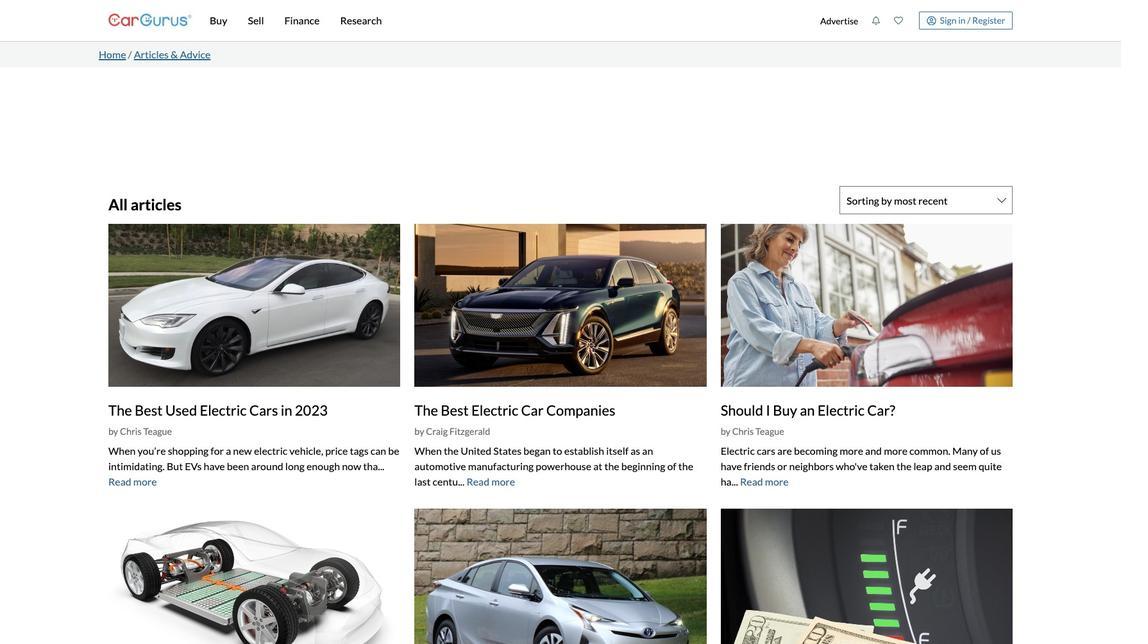 Task type: locate. For each thing, give the bounding box(es) containing it.
how much does it cost to charge an electric car? image
[[721, 509, 1013, 644]]

research
[[340, 14, 382, 26]]

1 horizontal spatial best
[[441, 402, 469, 419]]

leap
[[914, 460, 933, 472]]

new
[[233, 445, 252, 457]]

shopping
[[168, 445, 209, 457]]

best for electric
[[441, 402, 469, 419]]

chris down "should"
[[733, 426, 754, 437]]

the best electric car companies
[[415, 402, 616, 419]]

by down "should"
[[721, 426, 731, 437]]

3 read more link from the left
[[740, 476, 789, 488]]

when inside when you're shopping for a new electric vehicle, price tags can be intimidating. but evs have been around long enough now tha... read more
[[108, 445, 136, 457]]

2 horizontal spatial by
[[721, 426, 731, 437]]

have down for
[[204, 460, 225, 472]]

open notifications image
[[872, 16, 881, 25]]

1 horizontal spatial an
[[800, 402, 815, 419]]

the
[[444, 445, 459, 457], [605, 460, 620, 472], [679, 460, 694, 472], [897, 460, 912, 472]]

1 horizontal spatial in
[[959, 15, 966, 26]]

more
[[840, 445, 864, 457], [884, 445, 908, 457], [133, 476, 157, 488], [492, 476, 515, 488], [765, 476, 789, 488]]

1 horizontal spatial chris
[[733, 426, 754, 437]]

2 read from the left
[[467, 476, 490, 488]]

0 horizontal spatial by
[[108, 426, 118, 437]]

by
[[108, 426, 118, 437], [415, 426, 424, 437], [721, 426, 731, 437]]

read more for electric
[[467, 476, 515, 488]]

quite
[[979, 460, 1002, 472]]

2 by from the left
[[415, 426, 424, 437]]

chris
[[120, 426, 142, 437], [733, 426, 754, 437]]

electric
[[200, 402, 247, 419], [472, 402, 519, 419], [818, 402, 865, 419], [721, 445, 755, 457]]

us
[[991, 445, 1002, 457]]

but
[[167, 460, 183, 472]]

0 horizontal spatial buy
[[210, 14, 227, 26]]

menu containing sign in / register
[[814, 3, 1013, 38]]

cargurus logo homepage link image
[[108, 2, 192, 39]]

1 the from the left
[[108, 402, 132, 419]]

by chris teague
[[108, 426, 172, 437], [721, 426, 785, 437]]

1 by chris teague from the left
[[108, 426, 172, 437]]

electric cars are becoming more and more common. many of us have friends or neighbors who've taken the leap and seem quite ha...
[[721, 445, 1002, 488]]

the best used electric cars in 2023
[[108, 402, 328, 419]]

cargurus logo homepage link link
[[108, 2, 192, 39]]

buy inside buy popup button
[[210, 14, 227, 26]]

2 teague from the left
[[756, 426, 785, 437]]

companies
[[547, 402, 616, 419]]

of
[[980, 445, 989, 457], [668, 460, 677, 472]]

beginning
[[622, 460, 666, 472]]

the up craig
[[415, 402, 438, 419]]

long
[[285, 460, 305, 472]]

cars
[[250, 402, 278, 419]]

by chris teague up you're
[[108, 426, 172, 437]]

when up the automotive
[[415, 445, 442, 457]]

1 horizontal spatial read more
[[740, 476, 789, 488]]

in right cars
[[281, 402, 292, 419]]

1 horizontal spatial when
[[415, 445, 442, 457]]

more up taken
[[884, 445, 908, 457]]

by chris teague down "should"
[[721, 426, 785, 437]]

read inside when you're shopping for a new electric vehicle, price tags can be intimidating. but evs have been around long enough now tha... read more
[[108, 476, 131, 488]]

/ inside menu item
[[968, 15, 971, 26]]

user icon image
[[927, 16, 937, 25]]

1 horizontal spatial teague
[[756, 426, 785, 437]]

how to choose between gas, diesel, hybrid, and electric cars image
[[415, 509, 707, 644]]

an right as
[[642, 445, 653, 457]]

menu
[[814, 3, 1013, 38]]

read more link for electric
[[467, 476, 515, 488]]

best
[[135, 402, 163, 419], [441, 402, 469, 419]]

you're
[[138, 445, 166, 457]]

1 best from the left
[[135, 402, 163, 419]]

have up ha...
[[721, 460, 742, 472]]

establish
[[564, 445, 605, 457]]

who've
[[836, 460, 868, 472]]

1 vertical spatial an
[[642, 445, 653, 457]]

read down manufacturing
[[467, 476, 490, 488]]

the best electric car companies link
[[415, 402, 616, 419]]

the
[[108, 402, 132, 419], [415, 402, 438, 419]]

teague up you're
[[143, 426, 172, 437]]

1 by from the left
[[108, 426, 118, 437]]

and up taken
[[866, 445, 882, 457]]

when up "intimidating."
[[108, 445, 136, 457]]

more up who've
[[840, 445, 864, 457]]

read more link down friends
[[740, 476, 789, 488]]

read more for buy
[[740, 476, 789, 488]]

0 horizontal spatial by chris teague
[[108, 426, 172, 437]]

1 horizontal spatial and
[[935, 460, 951, 472]]

1 when from the left
[[108, 445, 136, 457]]

0 vertical spatial /
[[968, 15, 971, 26]]

enough
[[307, 460, 340, 472]]

2 chris from the left
[[733, 426, 754, 437]]

finance button
[[274, 0, 330, 41]]

teague for i
[[756, 426, 785, 437]]

0 horizontal spatial when
[[108, 445, 136, 457]]

0 horizontal spatial in
[[281, 402, 292, 419]]

the for the best electric car companies
[[415, 402, 438, 419]]

by left craig
[[415, 426, 424, 437]]

1 chris from the left
[[120, 426, 142, 437]]

/ left 'register'
[[968, 15, 971, 26]]

0 horizontal spatial best
[[135, 402, 163, 419]]

read for the best electric car companies
[[467, 476, 490, 488]]

1 read more from the left
[[467, 476, 515, 488]]

2 best from the left
[[441, 402, 469, 419]]

of left us
[[980, 445, 989, 457]]

by chris teague for should
[[721, 426, 785, 437]]

1 vertical spatial of
[[668, 460, 677, 472]]

more down "intimidating."
[[133, 476, 157, 488]]

read
[[108, 476, 131, 488], [467, 476, 490, 488], [740, 476, 763, 488]]

read more down manufacturing
[[467, 476, 515, 488]]

finance
[[285, 14, 320, 26]]

1 horizontal spatial by chris teague
[[721, 426, 785, 437]]

in right sign
[[959, 15, 966, 26]]

the best electric car companies image
[[415, 224, 707, 387]]

articles & advice link
[[134, 48, 211, 60]]

1 vertical spatial in
[[281, 402, 292, 419]]

2023
[[295, 402, 328, 419]]

more inside when you're shopping for a new electric vehicle, price tags can be intimidating. but evs have been around long enough now tha... read more
[[133, 476, 157, 488]]

3 read from the left
[[740, 476, 763, 488]]

by up "intimidating."
[[108, 426, 118, 437]]

the left leap
[[897, 460, 912, 472]]

1 horizontal spatial read
[[467, 476, 490, 488]]

0 horizontal spatial teague
[[143, 426, 172, 437]]

0 horizontal spatial and
[[866, 445, 882, 457]]

3 by from the left
[[721, 426, 731, 437]]

more down or
[[765, 476, 789, 488]]

/ right home link
[[128, 48, 132, 60]]

0 horizontal spatial have
[[204, 460, 225, 472]]

2 the from the left
[[415, 402, 438, 419]]

read down friends
[[740, 476, 763, 488]]

1 horizontal spatial by
[[415, 426, 424, 437]]

read more link down "intimidating."
[[108, 476, 157, 488]]

when
[[108, 445, 136, 457], [415, 445, 442, 457]]

/
[[968, 15, 971, 26], [128, 48, 132, 60]]

1 horizontal spatial the
[[415, 402, 438, 419]]

read more down friends
[[740, 476, 789, 488]]

seem
[[953, 460, 977, 472]]

been
[[227, 460, 249, 472]]

sign in / register
[[940, 15, 1006, 26]]

best left used
[[135, 402, 163, 419]]

last
[[415, 476, 431, 488]]

2 have from the left
[[721, 460, 742, 472]]

0 horizontal spatial of
[[668, 460, 677, 472]]

read more link for buy
[[740, 476, 789, 488]]

1 vertical spatial /
[[128, 48, 132, 60]]

register
[[973, 15, 1006, 26]]

1 horizontal spatial have
[[721, 460, 742, 472]]

in
[[959, 15, 966, 26], [281, 402, 292, 419]]

2 read more link from the left
[[467, 476, 515, 488]]

1 horizontal spatial read more link
[[467, 476, 515, 488]]

sell button
[[238, 0, 274, 41]]

around
[[251, 460, 283, 472]]

0 horizontal spatial the
[[108, 402, 132, 419]]

0 horizontal spatial read more link
[[108, 476, 157, 488]]

the up "intimidating."
[[108, 402, 132, 419]]

read more link
[[108, 476, 157, 488], [467, 476, 515, 488], [740, 476, 789, 488]]

0 horizontal spatial read
[[108, 476, 131, 488]]

0 horizontal spatial an
[[642, 445, 653, 457]]

when for when you're shopping for a new electric vehicle, price tags can be intimidating. but evs have been around long enough now tha... read more
[[108, 445, 136, 457]]

0 vertical spatial buy
[[210, 14, 227, 26]]

the best used electric cars in 2023 image
[[108, 224, 401, 387]]

buy right i
[[773, 402, 797, 419]]

1 horizontal spatial /
[[968, 15, 971, 26]]

2 when from the left
[[415, 445, 442, 457]]

0 horizontal spatial read more
[[467, 476, 515, 488]]

teague up cars
[[756, 426, 785, 437]]

articles
[[134, 48, 169, 60]]

2 horizontal spatial read more link
[[740, 476, 789, 488]]

best up by craig fitzgerald
[[441, 402, 469, 419]]

read down "intimidating."
[[108, 476, 131, 488]]

and right leap
[[935, 460, 951, 472]]

an
[[800, 402, 815, 419], [642, 445, 653, 457]]

home
[[99, 48, 126, 60]]

buy left sell
[[210, 14, 227, 26]]

teague for best
[[143, 426, 172, 437]]

1 teague from the left
[[143, 426, 172, 437]]

1 horizontal spatial buy
[[773, 402, 797, 419]]

1 read from the left
[[108, 476, 131, 488]]

of right beginning
[[668, 460, 677, 472]]

menu bar
[[192, 0, 814, 41]]

1 read more link from the left
[[108, 476, 157, 488]]

read more
[[467, 476, 515, 488], [740, 476, 789, 488]]

2 by chris teague from the left
[[721, 426, 785, 437]]

an right i
[[800, 402, 815, 419]]

read more link down manufacturing
[[467, 476, 515, 488]]

1 horizontal spatial of
[[980, 445, 989, 457]]

1 have from the left
[[204, 460, 225, 472]]

teague
[[143, 426, 172, 437], [756, 426, 785, 437]]

and
[[866, 445, 882, 457], [935, 460, 951, 472]]

0 vertical spatial of
[[980, 445, 989, 457]]

electric up fitzgerald on the bottom left of the page
[[472, 402, 519, 419]]

2 read more from the left
[[740, 476, 789, 488]]

sign
[[940, 15, 957, 26]]

0 horizontal spatial chris
[[120, 426, 142, 437]]

0 vertical spatial in
[[959, 15, 966, 26]]

2 horizontal spatial read
[[740, 476, 763, 488]]

centu...
[[433, 476, 465, 488]]

buy
[[210, 14, 227, 26], [773, 402, 797, 419]]

by chris teague for the
[[108, 426, 172, 437]]

when inside when the united states began to establish itself as an automotive manufacturing powerhouse at the beginning of the last centu...
[[415, 445, 442, 457]]

electric up friends
[[721, 445, 755, 457]]

be
[[388, 445, 400, 457]]

the right at
[[605, 460, 620, 472]]

chris up you're
[[120, 426, 142, 437]]

advice
[[180, 48, 211, 60]]



Task type: vqa. For each thing, say whether or not it's contained in the screenshot.
the left Read more link
yes



Task type: describe. For each thing, give the bounding box(es) containing it.
powerhouse
[[536, 460, 592, 472]]

ha...
[[721, 476, 738, 488]]

can
[[371, 445, 386, 457]]

when for when the united states began to establish itself as an automotive manufacturing powerhouse at the beginning of the last centu...
[[415, 445, 442, 457]]

the inside electric cars are becoming more and more common. many of us have friends or neighbors who've taken the leap and seem quite ha...
[[897, 460, 912, 472]]

all articles
[[108, 195, 182, 214]]

or
[[778, 460, 788, 472]]

maintenance costs compared: ev vs ice image
[[108, 509, 401, 644]]

i
[[766, 402, 771, 419]]

chris for the
[[120, 426, 142, 437]]

&
[[171, 48, 178, 60]]

more down manufacturing
[[492, 476, 515, 488]]

menu bar containing buy
[[192, 0, 814, 41]]

by for the best used electric cars in 2023
[[108, 426, 118, 437]]

electric inside electric cars are becoming more and more common. many of us have friends or neighbors who've taken the leap and seem quite ha...
[[721, 445, 755, 457]]

when the united states began to establish itself as an automotive manufacturing powerhouse at the beginning of the last centu...
[[415, 445, 694, 488]]

friends
[[744, 460, 776, 472]]

should
[[721, 402, 764, 419]]

chevron down image
[[998, 195, 1007, 205]]

0 vertical spatial and
[[866, 445, 882, 457]]

many
[[953, 445, 978, 457]]

neighbors
[[790, 460, 834, 472]]

fitzgerald
[[450, 426, 490, 437]]

0 horizontal spatial /
[[128, 48, 132, 60]]

sign in / register menu item
[[910, 12, 1013, 30]]

home / articles & advice
[[99, 48, 211, 60]]

sell
[[248, 14, 264, 26]]

at
[[594, 460, 603, 472]]

saved cars image
[[895, 16, 904, 25]]

for
[[211, 445, 224, 457]]

the for the best used electric cars in 2023
[[108, 402, 132, 419]]

the right beginning
[[679, 460, 694, 472]]

best for used
[[135, 402, 163, 419]]

of inside when the united states began to establish itself as an automotive manufacturing powerhouse at the beginning of the last centu...
[[668, 460, 677, 472]]

have inside when you're shopping for a new electric vehicle, price tags can be intimidating. but evs have been around long enough now tha... read more
[[204, 460, 225, 472]]

advertise link
[[814, 3, 865, 38]]

automotive
[[415, 460, 466, 472]]

a
[[226, 445, 231, 457]]

read for should i buy an electric car?
[[740, 476, 763, 488]]

began
[[524, 445, 551, 457]]

used
[[165, 402, 197, 419]]

research button
[[330, 0, 392, 41]]

articles
[[131, 195, 182, 214]]

price
[[325, 445, 348, 457]]

common.
[[910, 445, 951, 457]]

all
[[108, 195, 128, 214]]

by for the best electric car companies
[[415, 426, 424, 437]]

chris for should
[[733, 426, 754, 437]]

tha...
[[363, 460, 385, 472]]

electric
[[254, 445, 288, 457]]

states
[[494, 445, 522, 457]]

becoming
[[794, 445, 838, 457]]

0 vertical spatial an
[[800, 402, 815, 419]]

car?
[[868, 402, 896, 419]]

evs
[[185, 460, 202, 472]]

read more link for used
[[108, 476, 157, 488]]

electric left cars
[[200, 402, 247, 419]]

advertise
[[821, 15, 859, 26]]

vehicle,
[[290, 445, 323, 457]]

to
[[553, 445, 563, 457]]

the up the automotive
[[444, 445, 459, 457]]

intimidating.
[[108, 460, 165, 472]]

now
[[342, 460, 361, 472]]

of inside electric cars are becoming more and more common. many of us have friends or neighbors who've taken the leap and seem quite ha...
[[980, 445, 989, 457]]

by for should i buy an electric car?
[[721, 426, 731, 437]]

1 vertical spatial buy
[[773, 402, 797, 419]]

buy button
[[200, 0, 238, 41]]

1 vertical spatial and
[[935, 460, 951, 472]]

sign in / register link
[[919, 12, 1013, 30]]

tags
[[350, 445, 369, 457]]

in inside menu item
[[959, 15, 966, 26]]

itself
[[606, 445, 629, 457]]

are
[[778, 445, 792, 457]]

cars
[[757, 445, 776, 457]]

should i buy an electric car? link
[[721, 402, 896, 419]]

should i buy an electric car? image
[[721, 224, 1013, 387]]

home link
[[99, 48, 126, 60]]

craig
[[426, 426, 448, 437]]

united
[[461, 445, 492, 457]]

car
[[521, 402, 544, 419]]

as
[[631, 445, 641, 457]]

manufacturing
[[468, 460, 534, 472]]

should i buy an electric car?
[[721, 402, 896, 419]]

have inside electric cars are becoming more and more common. many of us have friends or neighbors who've taken the leap and seem quite ha...
[[721, 460, 742, 472]]

an inside when the united states began to establish itself as an automotive manufacturing powerhouse at the beginning of the last centu...
[[642, 445, 653, 457]]

the best used electric cars in 2023 link
[[108, 402, 328, 419]]

by craig fitzgerald
[[415, 426, 490, 437]]

electric left car?
[[818, 402, 865, 419]]

when you're shopping for a new electric vehicle, price tags can be intimidating. but evs have been around long enough now tha... read more
[[108, 445, 400, 488]]

taken
[[870, 460, 895, 472]]



